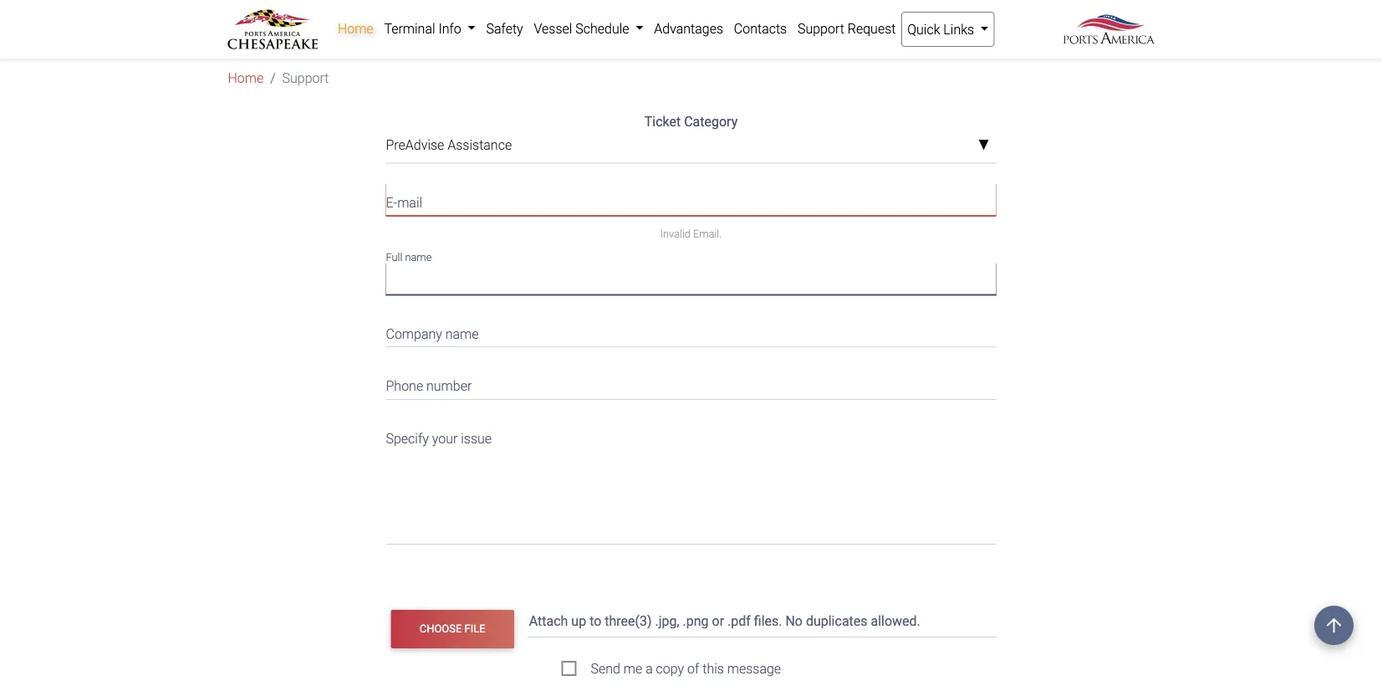 Task type: locate. For each thing, give the bounding box(es) containing it.
▼
[[979, 138, 990, 152]]

1 vertical spatial home link
[[228, 68, 264, 88]]

copy
[[656, 661, 685, 677]]

1 horizontal spatial name
[[446, 326, 479, 342]]

preadvise
[[386, 137, 445, 153]]

home
[[338, 20, 374, 36], [228, 70, 264, 86]]

1 vertical spatial home
[[228, 70, 264, 86]]

invalid
[[661, 227, 691, 240]]

of
[[688, 661, 700, 677]]

contacts link
[[729, 12, 793, 45]]

0 horizontal spatial home link
[[228, 68, 264, 88]]

vessel
[[534, 20, 573, 36]]

company name
[[386, 326, 479, 342]]

home for right home link
[[338, 20, 374, 36]]

home link
[[333, 12, 379, 45], [228, 68, 264, 88]]

this
[[703, 661, 724, 677]]

0 vertical spatial home link
[[333, 12, 379, 45]]

0 vertical spatial name
[[405, 251, 432, 263]]

links
[[944, 21, 975, 37]]

1 vertical spatial support
[[282, 70, 329, 86]]

ticket category
[[645, 114, 738, 130]]

phone number
[[386, 378, 472, 394]]

full name
[[386, 251, 432, 263]]

0 vertical spatial support
[[798, 20, 845, 36]]

support inside the support request link
[[798, 20, 845, 36]]

quick links
[[908, 21, 978, 37]]

1 vertical spatial name
[[446, 326, 479, 342]]

e-
[[386, 194, 398, 210]]

email.
[[694, 227, 722, 240]]

name right full
[[405, 251, 432, 263]]

support request
[[798, 20, 896, 36]]

name
[[405, 251, 432, 263], [446, 326, 479, 342]]

0 horizontal spatial home
[[228, 70, 264, 86]]

your
[[432, 431, 458, 446]]

name right company
[[446, 326, 479, 342]]

1 horizontal spatial home
[[338, 20, 374, 36]]

0 vertical spatial home
[[338, 20, 374, 36]]

send
[[591, 661, 621, 677]]

category
[[685, 114, 738, 130]]

Specify your issue text field
[[386, 420, 997, 544]]

request
[[848, 20, 896, 36]]

safety
[[487, 20, 523, 36]]

vessel schedule link
[[529, 12, 649, 45]]

terminal info
[[384, 20, 465, 36]]

mail
[[398, 194, 423, 210]]

info
[[439, 20, 462, 36]]

message
[[728, 661, 781, 677]]

0 horizontal spatial support
[[282, 70, 329, 86]]

1 horizontal spatial support
[[798, 20, 845, 36]]

send me a copy of this message
[[591, 661, 781, 677]]

advantages link
[[649, 12, 729, 45]]

specify
[[386, 431, 429, 446]]

number
[[427, 378, 472, 394]]

phone
[[386, 378, 423, 394]]

full
[[386, 251, 403, 263]]

support
[[798, 20, 845, 36], [282, 70, 329, 86]]

0 horizontal spatial name
[[405, 251, 432, 263]]

schedule
[[576, 20, 630, 36]]

1 horizontal spatial home link
[[333, 12, 379, 45]]



Task type: describe. For each thing, give the bounding box(es) containing it.
Full name text field
[[386, 263, 997, 295]]

support for support request
[[798, 20, 845, 36]]

home for the left home link
[[228, 70, 264, 86]]

Company name text field
[[386, 315, 997, 347]]

a
[[646, 661, 653, 677]]

preadvise assistance
[[386, 137, 512, 153]]

vessel schedule
[[534, 20, 633, 36]]

file
[[465, 623, 486, 635]]

choose
[[420, 623, 462, 635]]

terminal info link
[[379, 12, 481, 45]]

me
[[624, 661, 643, 677]]

assistance
[[448, 137, 512, 153]]

support for support
[[282, 70, 329, 86]]

name for company name
[[446, 326, 479, 342]]

name for full name
[[405, 251, 432, 263]]

choose file
[[420, 623, 486, 635]]

invalid email.
[[661, 227, 722, 240]]

company
[[386, 326, 442, 342]]

Attach up to three(3) .jpg, .png or .pdf files. No duplicates allowed. text field
[[528, 605, 1000, 637]]

go to top image
[[1315, 606, 1355, 645]]

specify your issue
[[386, 431, 492, 446]]

support request link
[[793, 12, 902, 45]]

advantages
[[654, 20, 724, 36]]

issue
[[461, 431, 492, 446]]

ticket
[[645, 114, 681, 130]]

safety link
[[481, 12, 529, 45]]

terminal
[[384, 20, 436, 36]]

contacts
[[734, 20, 787, 36]]

quick
[[908, 21, 941, 37]]

quick links link
[[902, 12, 995, 47]]

e-mail
[[386, 194, 423, 210]]

Phone number text field
[[386, 367, 997, 400]]

E-mail email field
[[386, 184, 997, 216]]



Task type: vqa. For each thing, say whether or not it's contained in the screenshot.
Specify your issue
yes



